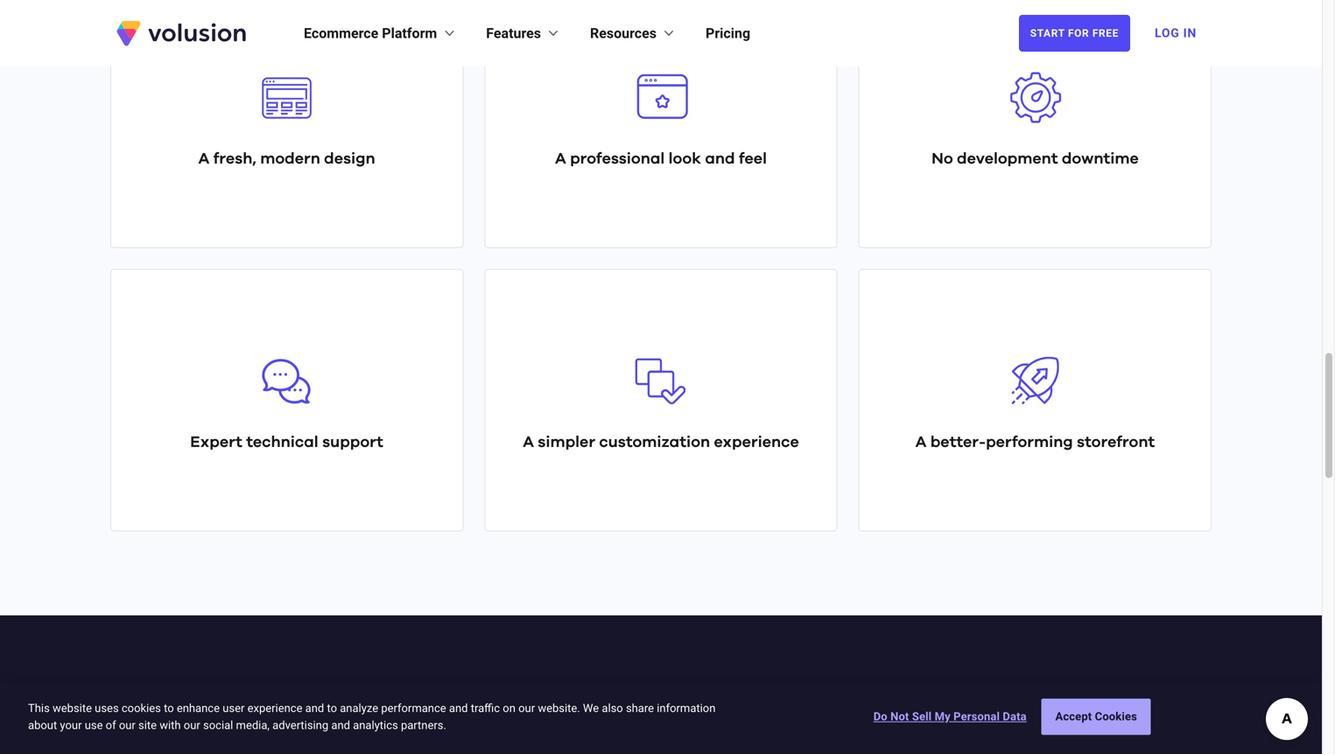 Task type: vqa. For each thing, say whether or not it's contained in the screenshot.
Tools
no



Task type: locate. For each thing, give the bounding box(es) containing it.
more
[[747, 736, 787, 751]]

with
[[160, 719, 181, 732]]

our
[[518, 702, 535, 715], [119, 719, 136, 732], [184, 719, 200, 732], [374, 736, 400, 751]]

information
[[657, 702, 716, 715]]

0 vertical spatial experience
[[714, 435, 799, 450]]

personal
[[954, 711, 1000, 724]]

technical
[[246, 435, 318, 450]]

a for a better-performing storefront
[[915, 435, 927, 450]]

start
[[1030, 27, 1065, 39]]

this
[[28, 702, 50, 715]]

"growth
[[274, 736, 336, 751]]

and left traffic
[[449, 702, 468, 715]]

on
[[540, 736, 562, 751]]

no development downtime
[[932, 151, 1139, 167]]

sell
[[912, 711, 932, 724]]

and left the feel
[[705, 151, 735, 167]]

"growth is in our business's future. on the site, we plan to add more content and easier ways to get to
[[274, 736, 1048, 755]]

a left professional
[[555, 151, 566, 167]]

add
[[713, 736, 743, 751]]

content
[[791, 736, 851, 751]]

log in
[[1155, 26, 1197, 40]]

0 horizontal spatial experience
[[247, 702, 302, 715]]

ecommerce
[[304, 25, 378, 42]]

to left add
[[693, 736, 709, 751]]

user
[[223, 702, 245, 715]]

enhance
[[177, 702, 220, 715]]

cookies
[[122, 702, 161, 715]]

use
[[85, 719, 103, 732]]

for
[[1068, 27, 1089, 39]]

support
[[322, 435, 383, 450]]

and up advertising
[[305, 702, 324, 715]]

platform
[[382, 25, 437, 42]]

storefront
[[1077, 435, 1155, 450]]

do
[[873, 711, 888, 724]]

is
[[340, 736, 352, 751]]

do not sell my personal data button
[[873, 700, 1027, 735]]

a for a fresh, modern design
[[198, 151, 209, 167]]

pricing link
[[706, 23, 750, 44]]

professional
[[570, 151, 665, 167]]

log in link
[[1144, 14, 1207, 53]]

not
[[890, 711, 909, 724]]

a left better-
[[915, 435, 927, 450]]

website
[[53, 702, 92, 715]]

log
[[1155, 26, 1180, 40]]

do not sell my personal data
[[873, 711, 1027, 724]]

performing
[[986, 435, 1073, 450]]

our
[[512, 688, 560, 715]]

us
[[778, 688, 810, 715]]

a professional look and feel
[[555, 151, 767, 167]]

a left simpler
[[523, 435, 534, 450]]

the
[[566, 736, 592, 751]]

to
[[164, 702, 174, 715], [327, 702, 337, 715], [693, 736, 709, 751], [983, 736, 999, 751], [1032, 736, 1048, 751]]

accept
[[1055, 711, 1092, 724]]

better-
[[930, 435, 986, 450]]

customization
[[599, 435, 710, 450]]

plan
[[655, 736, 689, 751]]

we
[[583, 702, 599, 715]]

ecommerce platform button
[[304, 23, 458, 44]]

future.
[[486, 736, 536, 751]]

1 horizontal spatial experience
[[714, 435, 799, 450]]

our down analytics
[[374, 736, 400, 751]]

a
[[198, 151, 209, 167], [555, 151, 566, 167], [523, 435, 534, 450], [915, 435, 927, 450]]

feel
[[739, 151, 767, 167]]

to up with
[[164, 702, 174, 715]]

data
[[1003, 711, 1027, 724]]

a left the 'fresh,'
[[198, 151, 209, 167]]

cookies
[[1095, 711, 1137, 724]]

resources
[[590, 25, 657, 42]]

1 vertical spatial experience
[[247, 702, 302, 715]]

this website uses cookies to enhance user experience and to analyze performance and traffic on our website. we also share information about your use of our site with our social media, advertising and analytics partners.
[[28, 702, 716, 732]]

our right "on"
[[518, 702, 535, 715]]

of
[[106, 719, 116, 732]]

experience
[[714, 435, 799, 450], [247, 702, 302, 715]]

and down do
[[855, 736, 885, 751]]

expert
[[190, 435, 242, 450]]

partners.
[[401, 719, 446, 732]]

a for a professional look and feel
[[555, 151, 566, 167]]

and
[[705, 151, 735, 167], [305, 702, 324, 715], [449, 702, 468, 715], [331, 719, 350, 732], [855, 736, 885, 751]]

uses
[[95, 702, 119, 715]]



Task type: describe. For each thing, give the bounding box(es) containing it.
accept cookies
[[1055, 711, 1137, 724]]

resources button
[[590, 23, 678, 44]]

site
[[138, 719, 157, 732]]

also
[[602, 702, 623, 715]]

ecommerce platform
[[304, 25, 437, 42]]

simpler
[[538, 435, 595, 450]]

expert technical support
[[190, 435, 383, 450]]

start for free
[[1030, 27, 1119, 39]]

traffic
[[471, 702, 500, 715]]

our right of
[[119, 719, 136, 732]]

to left get
[[983, 736, 999, 751]]

a simpler customization experience
[[523, 435, 799, 450]]

to left analyze
[[327, 702, 337, 715]]

a better-performing storefront
[[915, 435, 1155, 450]]

features button
[[486, 23, 562, 44]]

easier
[[889, 736, 936, 751]]

site,
[[596, 736, 626, 751]]

business's
[[404, 736, 482, 751]]

advertising
[[272, 719, 328, 732]]

to right get
[[1032, 736, 1048, 751]]

on
[[503, 702, 516, 715]]

your
[[60, 719, 82, 732]]

downtime
[[1062, 151, 1139, 167]]

our down enhance
[[184, 719, 200, 732]]

pricing
[[706, 25, 750, 42]]

privacy alert dialog
[[0, 683, 1322, 755]]

get
[[1003, 736, 1028, 751]]

look
[[669, 151, 701, 167]]

start for free link
[[1019, 15, 1130, 52]]

analyze
[[340, 702, 378, 715]]

in
[[356, 736, 370, 751]]

no
[[932, 151, 953, 167]]

free
[[1092, 27, 1119, 39]]

media,
[[236, 719, 270, 732]]

my
[[935, 711, 951, 724]]

a for a simpler customization experience
[[523, 435, 534, 450]]

in
[[1183, 26, 1197, 40]]

analytics
[[353, 719, 398, 732]]

and inside the "growth is in our business's future. on the site, we plan to add more content and easier ways to get to
[[855, 736, 885, 751]]

about
[[28, 719, 57, 732]]

features
[[486, 25, 541, 42]]

our inside the "growth is in our business's future. on the site, we plan to add more content and easier ways to get to
[[374, 736, 400, 751]]

our merchants love us
[[512, 688, 810, 715]]

experience inside "this website uses cookies to enhance user experience and to analyze performance and traffic on our website. we also share information about your use of our site with our social media, advertising and analytics partners."
[[247, 702, 302, 715]]

ways
[[940, 736, 979, 751]]

development
[[957, 151, 1058, 167]]

fresh,
[[213, 151, 256, 167]]

accept cookies button
[[1042, 699, 1151, 736]]

design
[[324, 151, 375, 167]]

modern
[[260, 151, 320, 167]]

and up is
[[331, 719, 350, 732]]

share
[[626, 702, 654, 715]]

love
[[711, 688, 772, 715]]

website.
[[538, 702, 580, 715]]

performance
[[381, 702, 446, 715]]

social
[[203, 719, 233, 732]]

we
[[630, 736, 651, 751]]

a fresh, modern design
[[198, 151, 375, 167]]

merchants
[[566, 688, 705, 715]]



